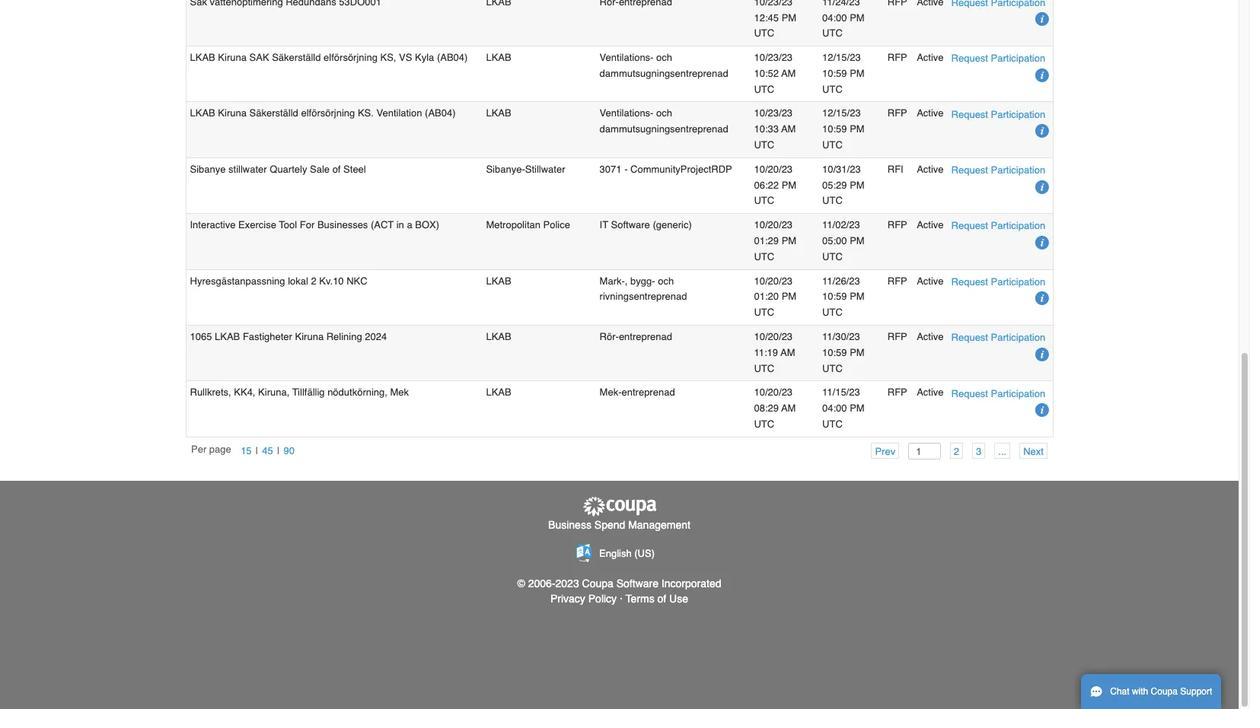 Task type: describe. For each thing, give the bounding box(es) containing it.
rfi
[[888, 164, 904, 175]]

request participation button for 10/20/23 08:29 am utc
[[952, 386, 1046, 402]]

1065
[[190, 331, 212, 343]]

coupa inside button
[[1151, 687, 1178, 698]]

utc inside the 10/31/23 05:29 pm utc
[[823, 195, 843, 207]]

3071 - communityprojectrdp
[[600, 164, 733, 175]]

0 vertical spatial säkerställd
[[272, 52, 321, 63]]

1065 lkab fastigheter kiruna relining 2024
[[190, 331, 387, 343]]

request participation button for 10/20/23 01:20 pm utc
[[952, 274, 1046, 290]]

11/26/23
[[823, 275, 861, 287]]

pm inside the 10/20/23 06:22 pm utc
[[782, 180, 797, 191]]

mark-
[[600, 275, 625, 287]]

nödutkörning,
[[328, 387, 388, 399]]

12:45
[[754, 12, 779, 23]]

11/30/23 10:59 pm utc
[[823, 331, 865, 374]]

10/20/23 for 06:22
[[754, 164, 793, 175]]

am for 10:52
[[782, 68, 796, 79]]

45
[[262, 446, 273, 457]]

next button
[[1020, 444, 1048, 460]]

request participation button for 10/20/23 06:22 pm utc
[[952, 162, 1046, 178]]

english
[[599, 549, 632, 560]]

interactive
[[190, 220, 236, 231]]

police
[[544, 220, 571, 231]]

3 button
[[973, 444, 986, 460]]

2023
[[556, 578, 579, 590]]

vs
[[399, 52, 412, 63]]

05:29
[[823, 180, 848, 191]]

lokal
[[288, 275, 308, 287]]

utc inside the 10/20/23 06:22 pm utc
[[754, 195, 775, 207]]

entreprenad for mek-
[[622, 387, 675, 399]]

(us)
[[635, 549, 655, 560]]

participation for 10/20/23 11:19 am utc
[[991, 332, 1046, 344]]

utc right 10/23/23 10:52 am utc
[[823, 84, 843, 95]]

am for 08:29
[[782, 403, 796, 415]]

with
[[1133, 687, 1149, 698]]

utc inside 10/23/23 10:33 am utc
[[754, 139, 775, 151]]

businesses
[[318, 220, 368, 231]]

12/15/23 for 10/23/23 10:52 am utc
[[823, 52, 861, 63]]

10/23/23 12:45 pm utc
[[754, 0, 797, 39]]

rfp for 10/20/23 01:20 pm utc
[[888, 275, 908, 287]]

0 horizontal spatial 2
[[311, 275, 317, 287]]

04:00 for 11/24/23
[[823, 12, 848, 23]]

rfp for 10/23/23 10:52 am utc
[[888, 52, 908, 63]]

11/24/23 04:00 pm utc
[[823, 0, 865, 39]]

request participation for 10/23/23 10:52 am utc
[[952, 53, 1046, 64]]

utc inside '10/20/23 01:20 pm utc'
[[754, 307, 775, 319]]

pm inside 11/26/23 10:59 pm utc
[[850, 291, 865, 303]]

per
[[191, 444, 207, 456]]

active for 10/23/23 10:52 am utc
[[917, 52, 944, 63]]

rullkrets, kk4, kiruna, tillfällig nödutkörning, mek
[[190, 387, 409, 399]]

kiruna for säkerställd
[[218, 108, 247, 119]]

sibanye
[[190, 164, 226, 175]]

utc inside 10/20/23 01:29 pm utc
[[754, 251, 775, 263]]

01:29
[[754, 235, 779, 247]]

90 button
[[280, 444, 299, 460]]

request for 10/20/23 08:29 am utc
[[952, 388, 989, 400]]

ks.
[[358, 108, 374, 119]]

05:00
[[823, 235, 848, 247]]

sak
[[249, 52, 269, 63]]

participation for 10/23/23 10:33 am utc
[[991, 109, 1046, 120]]

prev
[[876, 447, 896, 458]]

for
[[300, 220, 315, 231]]

11/02/23 05:00 pm utc
[[823, 220, 865, 263]]

terms of use
[[626, 593, 689, 605]]

request participation for 10/20/23 08:29 am utc
[[952, 388, 1046, 400]]

stillwater
[[229, 164, 267, 175]]

mek-entreprenad
[[600, 387, 675, 399]]

utc inside "10/23/23 12:45 pm utc"
[[754, 28, 775, 39]]

business spend management
[[549, 520, 691, 532]]

english (us)
[[599, 549, 655, 560]]

11/02/23
[[823, 220, 861, 231]]

request participation for 10/20/23 11:19 am utc
[[952, 332, 1046, 344]]

rivningsentreprenad
[[600, 291, 687, 303]]

1 vertical spatial säkerställd
[[249, 108, 298, 119]]

next
[[1024, 447, 1044, 458]]

mek-
[[600, 387, 622, 399]]

45 button
[[258, 444, 277, 460]]

10:59 for 10/20/23 01:20 pm utc
[[823, 291, 848, 303]]

tool
[[279, 220, 297, 231]]

interactive exercise tool for businesses (act in a box)
[[190, 220, 440, 231]]

privacy policy
[[551, 593, 617, 605]]

rfp for 10/23/23 10:33 am utc
[[888, 108, 908, 119]]

2 button
[[950, 444, 964, 460]]

per page
[[191, 444, 231, 456]]

ks,
[[380, 52, 396, 63]]

10/20/23 for 11:19
[[754, 331, 793, 343]]

10/23/23 for 10:52
[[754, 52, 793, 63]]

exercise
[[238, 220, 276, 231]]

(act
[[371, 220, 394, 231]]

1 vertical spatial (ab04)
[[425, 108, 456, 119]]

prev button
[[872, 444, 900, 460]]

rör-entreprenad
[[600, 331, 673, 343]]

12/15/23 10:59 pm utc for 10/23/23 10:52 am utc
[[823, 52, 865, 95]]

ventilations- for 10/23/23 10:33 am utc
[[600, 108, 654, 119]]

mark-, bygg- och rivningsentreprenad
[[600, 275, 687, 303]]

utc inside 10/20/23 08:29 am utc
[[754, 419, 775, 430]]

10/20/23 11:19 am utc
[[754, 331, 796, 374]]

sale
[[310, 164, 330, 175]]

kv.10
[[319, 275, 344, 287]]

15 | 45 | 90
[[241, 446, 295, 457]]

utc inside 10/20/23 11:19 am utc
[[754, 363, 775, 374]]

0 vertical spatial software
[[611, 220, 650, 231]]

request participation button for 10/20/23 11:19 am utc
[[952, 330, 1046, 346]]

0 vertical spatial of
[[333, 164, 341, 175]]

incorporated
[[662, 578, 722, 590]]

stillwater
[[525, 164, 566, 175]]

12/15/23 10:59 pm utc for 10/23/23 10:33 am utc
[[823, 108, 865, 151]]

lkab kiruna sak säkerställd elförsörjning ks, vs kyla (ab04)
[[190, 52, 468, 63]]

90
[[284, 446, 295, 457]]

participation for 10/20/23 08:29 am utc
[[991, 388, 1046, 400]]

privacy
[[551, 593, 586, 605]]

utc up 10/31/23
[[823, 139, 843, 151]]

-
[[625, 164, 628, 175]]

Jump to page number field
[[909, 444, 941, 460]]

sibanye stillwater quartely sale of steel
[[190, 164, 366, 175]]

ventilations- och dammutsugningsentreprenad for 10:52
[[600, 52, 729, 79]]

2 vertical spatial kiruna
[[295, 331, 324, 343]]

ventilation
[[377, 108, 422, 119]]

1 horizontal spatial of
[[658, 593, 667, 605]]

active for 10/20/23 08:29 am utc
[[917, 387, 944, 399]]

in
[[397, 220, 404, 231]]

utc inside 11/15/23 04:00 pm utc
[[823, 419, 843, 430]]

chat
[[1111, 687, 1130, 698]]

kiruna for sak
[[218, 52, 247, 63]]

15
[[241, 446, 252, 457]]

terms
[[626, 593, 655, 605]]

management
[[629, 520, 691, 532]]

rfp for 10/20/23 08:29 am utc
[[888, 387, 908, 399]]

utc inside 11/30/23 10:59 pm utc
[[823, 363, 843, 374]]

active for 10/20/23 01:29 pm utc
[[917, 220, 944, 231]]

chat with coupa support button
[[1082, 675, 1222, 710]]

04:00 for 11/15/23
[[823, 403, 848, 415]]

request participation for 10/20/23 06:22 pm utc
[[952, 164, 1046, 176]]

request for 10/20/23 06:22 pm utc
[[952, 164, 989, 176]]



Task type: vqa. For each thing, say whether or not it's contained in the screenshot.
the information for payment
no



Task type: locate. For each thing, give the bounding box(es) containing it.
utc down 11/24/23 in the right top of the page
[[823, 28, 843, 39]]

2 04:00 from the top
[[823, 403, 848, 415]]

3071
[[600, 164, 622, 175]]

software up terms
[[617, 578, 659, 590]]

2 active from the top
[[917, 108, 944, 119]]

kk4,
[[234, 387, 256, 399]]

och inside mark-, bygg- och rivningsentreprenad
[[658, 275, 674, 287]]

(generic)
[[653, 220, 692, 231]]

utc down 11:19 on the right of page
[[754, 363, 775, 374]]

rullkrets,
[[190, 387, 231, 399]]

am
[[782, 68, 796, 79], [782, 124, 796, 135], [781, 347, 796, 359], [782, 403, 796, 415]]

2 10/23/23 from the top
[[754, 52, 793, 63]]

1 vertical spatial och
[[657, 108, 673, 119]]

request participation button for 10/20/23 01:29 pm utc
[[952, 218, 1046, 234]]

10:59 for 10/23/23 10:33 am utc
[[823, 124, 848, 135]]

1 vertical spatial elförsörjning
[[301, 108, 355, 119]]

utc down 10:52
[[754, 84, 775, 95]]

04:00 down the 11/15/23
[[823, 403, 848, 415]]

1 vertical spatial software
[[617, 578, 659, 590]]

6 request participation button from the top
[[952, 330, 1046, 346]]

04:00 down 11/24/23 in the right top of the page
[[823, 12, 848, 23]]

2 rfp from the top
[[888, 108, 908, 119]]

kiruna up stillwater
[[218, 108, 247, 119]]

it
[[600, 220, 609, 231]]

hyresgästanpassning lokal 2 kv.10 nkc
[[190, 275, 368, 287]]

6 request participation from the top
[[952, 332, 1046, 344]]

1 vertical spatial 12/15/23 10:59 pm utc
[[823, 108, 865, 151]]

page
[[209, 444, 231, 456]]

0 vertical spatial 12/15/23 10:59 pm utc
[[823, 52, 865, 95]]

2 ventilations- from the top
[[600, 108, 654, 119]]

4 request participation from the top
[[952, 220, 1046, 232]]

pm inside '10/20/23 01:20 pm utc'
[[782, 291, 797, 303]]

1 request participation button from the top
[[952, 50, 1046, 66]]

3 active from the top
[[917, 164, 944, 175]]

5 rfp from the top
[[888, 331, 908, 343]]

10:59 inside 11/26/23 10:59 pm utc
[[823, 291, 848, 303]]

1 participation from the top
[[991, 53, 1046, 64]]

am inside 10/20/23 11:19 am utc
[[781, 347, 796, 359]]

2 12/15/23 from the top
[[823, 108, 861, 119]]

1 vertical spatial 2
[[954, 447, 960, 458]]

coupa up "policy" at the left
[[582, 578, 614, 590]]

a
[[407, 220, 413, 231]]

10/20/23 01:29 pm utc
[[754, 220, 797, 263]]

15 button
[[237, 444, 256, 460]]

support
[[1181, 687, 1213, 698]]

10:59 up 10/31/23
[[823, 124, 848, 135]]

2 vertical spatial och
[[658, 275, 674, 287]]

ventilations-
[[600, 52, 654, 63], [600, 108, 654, 119]]

2 10/20/23 from the top
[[754, 220, 793, 231]]

1 ventilations- och dammutsugningsentreprenad from the top
[[600, 52, 729, 79]]

10/31/23
[[823, 164, 861, 175]]

pm down 11/24/23 04:00 pm utc
[[850, 68, 865, 79]]

10:52
[[754, 68, 779, 79]]

12/15/23
[[823, 52, 861, 63], [823, 108, 861, 119]]

sibanye-
[[486, 164, 525, 175]]

pm inside 11/30/23 10:59 pm utc
[[850, 347, 865, 359]]

10/20/23 up 06:22
[[754, 164, 793, 175]]

am right 10:33
[[782, 124, 796, 135]]

request
[[952, 53, 989, 64], [952, 109, 989, 120], [952, 164, 989, 176], [952, 220, 989, 232], [952, 276, 989, 288], [952, 332, 989, 344], [952, 388, 989, 400]]

... button
[[995, 444, 1011, 460]]

1 vertical spatial ventilations-
[[600, 108, 654, 119]]

kiruna left relining
[[295, 331, 324, 343]]

2 left the 3
[[954, 447, 960, 458]]

request participation button for 10/23/23 10:33 am utc
[[952, 106, 1046, 122]]

1 horizontal spatial coupa
[[1151, 687, 1178, 698]]

2 ventilations- och dammutsugningsentreprenad from the top
[[600, 108, 729, 135]]

active for 10/20/23 06:22 pm utc
[[917, 164, 944, 175]]

1 vertical spatial of
[[658, 593, 667, 605]]

0 vertical spatial 10/23/23
[[754, 0, 793, 7]]

1 vertical spatial ventilations- och dammutsugningsentreprenad
[[600, 108, 729, 135]]

2 10:59 from the top
[[823, 124, 848, 135]]

1 horizontal spatial |
[[277, 446, 280, 457]]

2 right lokal
[[311, 275, 317, 287]]

10/23/23 up 12:45
[[754, 0, 793, 7]]

pm right 01:29
[[782, 235, 797, 247]]

7 active from the top
[[917, 387, 944, 399]]

1 12/15/23 10:59 pm utc from the top
[[823, 52, 865, 95]]

11/15/23
[[823, 387, 861, 399]]

10/23/23 up 10:33
[[754, 108, 793, 119]]

10/20/23 for 01:29
[[754, 220, 793, 231]]

utc up 11/30/23
[[823, 307, 843, 319]]

1 vertical spatial coupa
[[1151, 687, 1178, 698]]

©
[[518, 578, 525, 590]]

sibanye-stillwater
[[486, 164, 566, 175]]

10:59 for 10/23/23 10:52 am utc
[[823, 68, 848, 79]]

5 request from the top
[[952, 276, 989, 288]]

pm inside 11/02/23 05:00 pm utc
[[850, 235, 865, 247]]

1 rfp from the top
[[888, 52, 908, 63]]

1 04:00 from the top
[[823, 12, 848, 23]]

0 horizontal spatial coupa
[[582, 578, 614, 590]]

am inside 10/23/23 10:52 am utc
[[782, 68, 796, 79]]

| left 45
[[256, 446, 258, 457]]

active
[[917, 52, 944, 63], [917, 108, 944, 119], [917, 164, 944, 175], [917, 220, 944, 231], [917, 275, 944, 287], [917, 331, 944, 343], [917, 387, 944, 399]]

entreprenad for rör-
[[619, 331, 673, 343]]

2 dammutsugningsentreprenad from the top
[[600, 124, 729, 135]]

dammutsugningsentreprenad for 10:33
[[600, 124, 729, 135]]

2 request participation from the top
[[952, 109, 1046, 120]]

active for 10/20/23 11:19 am utc
[[917, 331, 944, 343]]

säkerställd right sak
[[272, 52, 321, 63]]

request participation for 10/20/23 01:29 pm utc
[[952, 220, 1046, 232]]

| right 45
[[277, 446, 280, 457]]

6 participation from the top
[[991, 332, 1046, 344]]

10/20/23
[[754, 164, 793, 175], [754, 220, 793, 231], [754, 275, 793, 287], [754, 331, 793, 343], [754, 387, 793, 399]]

10:59 inside 11/30/23 10:59 pm utc
[[823, 347, 848, 359]]

request participation for 10/20/23 01:20 pm utc
[[952, 276, 1046, 288]]

pm inside 11/24/23 04:00 pm utc
[[850, 12, 865, 23]]

software right it
[[611, 220, 650, 231]]

coupa
[[582, 578, 614, 590], [1151, 687, 1178, 698]]

0 vertical spatial entreprenad
[[619, 331, 673, 343]]

1 vertical spatial kiruna
[[218, 108, 247, 119]]

am for 11:19
[[781, 347, 796, 359]]

1 dammutsugningsentreprenad from the top
[[600, 68, 729, 79]]

entreprenad
[[619, 331, 673, 343], [622, 387, 675, 399]]

quartely
[[270, 164, 307, 175]]

2 navigation from the left
[[863, 444, 1048, 460]]

11/26/23 10:59 pm utc
[[823, 275, 865, 319]]

11:19
[[754, 347, 779, 359]]

terms of use link
[[626, 593, 689, 605]]

kiruna,
[[258, 387, 290, 399]]

3 10/20/23 from the top
[[754, 275, 793, 287]]

1 vertical spatial entreprenad
[[622, 387, 675, 399]]

10/20/23 inside '10/20/23 01:20 pm utc'
[[754, 275, 793, 287]]

01:20
[[754, 291, 779, 303]]

10:33
[[754, 124, 779, 135]]

10/31/23 05:29 pm utc
[[823, 164, 865, 207]]

2 12/15/23 10:59 pm utc from the top
[[823, 108, 865, 151]]

4 request participation button from the top
[[952, 218, 1046, 234]]

10/20/23 inside 10/20/23 11:19 am utc
[[754, 331, 793, 343]]

10/20/23 for 08:29
[[754, 387, 793, 399]]

request for 10/20/23 11:19 am utc
[[952, 332, 989, 344]]

1 12/15/23 from the top
[[823, 52, 861, 63]]

rör-
[[600, 331, 619, 343]]

utc down 01:20
[[754, 307, 775, 319]]

10:59
[[823, 68, 848, 79], [823, 124, 848, 135], [823, 291, 848, 303], [823, 347, 848, 359]]

am for 10:33
[[782, 124, 796, 135]]

10/20/23 inside 10/20/23 01:29 pm utc
[[754, 220, 793, 231]]

coupa right with
[[1151, 687, 1178, 698]]

6 request from the top
[[952, 332, 989, 344]]

10/23/23 for 10:33
[[754, 108, 793, 119]]

5 participation from the top
[[991, 276, 1046, 288]]

business
[[549, 520, 592, 532]]

coupa supplier portal image
[[582, 497, 658, 518]]

11/30/23
[[823, 331, 861, 343]]

participation for 10/23/23 10:52 am utc
[[991, 53, 1046, 64]]

12/15/23 10:59 pm utc down 11/24/23 04:00 pm utc
[[823, 52, 865, 95]]

navigation
[[191, 444, 299, 460], [863, 444, 1048, 460]]

2 participation from the top
[[991, 109, 1046, 120]]

pm inside 11/15/23 04:00 pm utc
[[850, 403, 865, 415]]

04:00 inside 11/15/23 04:00 pm utc
[[823, 403, 848, 415]]

och for 10/23/23 10:52 am utc
[[657, 52, 673, 63]]

3
[[977, 447, 982, 458]]

7 participation from the top
[[991, 388, 1046, 400]]

pm inside the 10/31/23 05:29 pm utc
[[850, 180, 865, 191]]

4 10:59 from the top
[[823, 347, 848, 359]]

10:59 for 10/20/23 11:19 am utc
[[823, 347, 848, 359]]

10/23/23 inside "10/23/23 12:45 pm utc"
[[754, 0, 793, 7]]

active for 10/23/23 10:33 am utc
[[917, 108, 944, 119]]

2 inside button
[[954, 447, 960, 458]]

0 vertical spatial 2
[[311, 275, 317, 287]]

2 request from the top
[[952, 109, 989, 120]]

10/20/23 01:20 pm utc
[[754, 275, 797, 319]]

ventilations- och dammutsugningsentreprenad for 10:33
[[600, 108, 729, 135]]

10/23/23 inside 10/23/23 10:52 am utc
[[754, 52, 793, 63]]

of left use
[[658, 593, 667, 605]]

pm right 12:45
[[782, 12, 797, 23]]

0 vertical spatial 04:00
[[823, 12, 848, 23]]

pm down 11/24/23 in the right top of the page
[[850, 12, 865, 23]]

3 request participation from the top
[[952, 164, 1046, 176]]

(ab04) right ventilation
[[425, 108, 456, 119]]

5 request participation button from the top
[[952, 274, 1046, 290]]

10/23/23
[[754, 0, 793, 7], [754, 52, 793, 63], [754, 108, 793, 119]]

request participation button
[[952, 50, 1046, 66], [952, 106, 1046, 122], [952, 162, 1046, 178], [952, 218, 1046, 234], [952, 274, 1046, 290], [952, 330, 1046, 346], [952, 386, 1046, 402]]

utc inside 10/23/23 10:52 am utc
[[754, 84, 775, 95]]

participation for 10/20/23 01:20 pm utc
[[991, 276, 1046, 288]]

0 horizontal spatial |
[[256, 446, 258, 457]]

...
[[999, 447, 1007, 458]]

3 10:59 from the top
[[823, 291, 848, 303]]

1 vertical spatial 12/15/23
[[823, 108, 861, 119]]

säkerställd up sibanye stillwater quartely sale of steel
[[249, 108, 298, 119]]

10/20/23 for 01:20
[[754, 275, 793, 287]]

0 vertical spatial och
[[657, 52, 673, 63]]

kiruna
[[218, 52, 247, 63], [218, 108, 247, 119], [295, 331, 324, 343]]

1 vertical spatial dammutsugningsentreprenad
[[600, 124, 729, 135]]

am right 10:52
[[782, 68, 796, 79]]

10:59 down 11/26/23
[[823, 291, 848, 303]]

request for 10/20/23 01:29 pm utc
[[952, 220, 989, 232]]

am right 08:29
[[782, 403, 796, 415]]

utc down 05:00
[[823, 251, 843, 263]]

2 vertical spatial 10/23/23
[[754, 108, 793, 119]]

entreprenad down rör-entreprenad
[[622, 387, 675, 399]]

policy
[[589, 593, 617, 605]]

1 vertical spatial 10/23/23
[[754, 52, 793, 63]]

4 rfp from the top
[[888, 275, 908, 287]]

10/20/23 up 11:19 on the right of page
[[754, 331, 793, 343]]

3 rfp from the top
[[888, 220, 908, 231]]

chat with coupa support
[[1111, 687, 1213, 698]]

pm up 10/31/23
[[850, 124, 865, 135]]

box)
[[415, 220, 440, 231]]

request participation button for 10/23/23 10:52 am utc
[[952, 50, 1046, 66]]

request for 10/23/23 10:52 am utc
[[952, 53, 989, 64]]

pm right 01:20
[[782, 291, 797, 303]]

10/23/23 inside 10/23/23 10:33 am utc
[[754, 108, 793, 119]]

10/20/23 up 01:20
[[754, 275, 793, 287]]

ventilations- for 10/23/23 10:52 am utc
[[600, 52, 654, 63]]

utc down 06:22
[[754, 195, 775, 207]]

0 vertical spatial ventilations- och dammutsugningsentreprenad
[[600, 52, 729, 79]]

4 participation from the top
[[991, 220, 1046, 232]]

10:59 down 11/30/23
[[823, 347, 848, 359]]

10/20/23 inside the 10/20/23 06:22 pm utc
[[754, 164, 793, 175]]

utc down 10:33
[[754, 139, 775, 151]]

rfp for 10/20/23 11:19 am utc
[[888, 331, 908, 343]]

steel
[[344, 164, 366, 175]]

utc up the 11/15/23
[[823, 363, 843, 374]]

10/20/23 inside 10/20/23 08:29 am utc
[[754, 387, 793, 399]]

utc down 08:29
[[754, 419, 775, 430]]

0 vertical spatial coupa
[[582, 578, 614, 590]]

1 | from the left
[[256, 446, 258, 457]]

entreprenad down the rivningsentreprenad on the top
[[619, 331, 673, 343]]

privacy policy link
[[551, 593, 617, 605]]

0 vertical spatial (ab04)
[[437, 52, 468, 63]]

10/23/23 up 10:52
[[754, 52, 793, 63]]

12/15/23 10:59 pm utc up 10/31/23
[[823, 108, 865, 151]]

5 request participation from the top
[[952, 276, 1046, 288]]

navigation containing per page
[[191, 444, 299, 460]]

10/23/23 for 12:45
[[754, 0, 793, 7]]

utc down 12:45
[[754, 28, 775, 39]]

elförsörjning left ks,
[[324, 52, 378, 63]]

utc inside 11/26/23 10:59 pm utc
[[823, 307, 843, 319]]

3 request participation button from the top
[[952, 162, 1046, 178]]

kiruna left sak
[[218, 52, 247, 63]]

0 vertical spatial kiruna
[[218, 52, 247, 63]]

utc down 05:29
[[823, 195, 843, 207]]

pm down 11/30/23
[[850, 347, 865, 359]]

7 request participation from the top
[[952, 388, 1046, 400]]

1 horizontal spatial navigation
[[863, 444, 1048, 460]]

1 10/23/23 from the top
[[754, 0, 793, 7]]

2 request participation button from the top
[[952, 106, 1046, 122]]

4 10/20/23 from the top
[[754, 331, 793, 343]]

request for 10/23/23 10:33 am utc
[[952, 109, 989, 120]]

utc down 01:29
[[754, 251, 775, 263]]

utc inside 11/24/23 04:00 pm utc
[[823, 28, 843, 39]]

10/20/23 up 08:29
[[754, 387, 793, 399]]

och for 10/23/23 10:33 am utc
[[657, 108, 673, 119]]

pm
[[782, 12, 797, 23], [850, 12, 865, 23], [850, 68, 865, 79], [850, 124, 865, 135], [782, 180, 797, 191], [850, 180, 865, 191], [782, 235, 797, 247], [850, 235, 865, 247], [782, 291, 797, 303], [850, 291, 865, 303], [850, 347, 865, 359], [850, 403, 865, 415]]

6 rfp from the top
[[888, 387, 908, 399]]

navigation containing prev
[[863, 444, 1048, 460]]

spend
[[595, 520, 626, 532]]

utc
[[754, 28, 775, 39], [823, 28, 843, 39], [754, 84, 775, 95], [823, 84, 843, 95], [754, 139, 775, 151], [823, 139, 843, 151], [754, 195, 775, 207], [823, 195, 843, 207], [754, 251, 775, 263], [823, 251, 843, 263], [754, 307, 775, 319], [823, 307, 843, 319], [754, 363, 775, 374], [823, 363, 843, 374], [754, 419, 775, 430], [823, 419, 843, 430]]

pm down 11/26/23
[[850, 291, 865, 303]]

12/15/23 for 10/23/23 10:33 am utc
[[823, 108, 861, 119]]

1 request participation from the top
[[952, 53, 1046, 64]]

1 navigation from the left
[[191, 444, 299, 460]]

11/15/23 04:00 pm utc
[[823, 387, 865, 430]]

pm down 10/31/23
[[850, 180, 865, 191]]

(ab04) right kyla
[[437, 52, 468, 63]]

pm right 06:22
[[782, 180, 797, 191]]

4 request from the top
[[952, 220, 989, 232]]

5 active from the top
[[917, 275, 944, 287]]

dammutsugningsentreprenad for 10:52
[[600, 68, 729, 79]]

0 vertical spatial ventilations-
[[600, 52, 654, 63]]

2006-
[[528, 578, 556, 590]]

nkc
[[347, 275, 368, 287]]

hyresgästanpassning
[[190, 275, 285, 287]]

10:59 down 11/24/23 04:00 pm utc
[[823, 68, 848, 79]]

10/20/23 up 01:29
[[754, 220, 793, 231]]

am inside 10/20/23 08:29 am utc
[[782, 403, 796, 415]]

3 participation from the top
[[991, 164, 1046, 176]]

metropolitan police
[[486, 220, 571, 231]]

0 horizontal spatial navigation
[[191, 444, 299, 460]]

06:22
[[754, 180, 779, 191]]

elförsörjning left ks.
[[301, 108, 355, 119]]

1 vertical spatial 04:00
[[823, 403, 848, 415]]

rfp
[[888, 52, 908, 63], [888, 108, 908, 119], [888, 220, 908, 231], [888, 275, 908, 287], [888, 331, 908, 343], [888, 387, 908, 399]]

7 request from the top
[[952, 388, 989, 400]]

pm inside "10/23/23 12:45 pm utc"
[[782, 12, 797, 23]]

2 | from the left
[[277, 446, 280, 457]]

of right sale
[[333, 164, 341, 175]]

kyla
[[415, 52, 434, 63]]

utc down the 11/15/23
[[823, 419, 843, 430]]

utc inside 11/02/23 05:00 pm utc
[[823, 251, 843, 263]]

0 vertical spatial 12/15/23
[[823, 52, 861, 63]]

1 active from the top
[[917, 52, 944, 63]]

0 vertical spatial dammutsugningsentreprenad
[[600, 68, 729, 79]]

3 request from the top
[[952, 164, 989, 176]]

04:00 inside 11/24/23 04:00 pm utc
[[823, 12, 848, 23]]

active for 10/20/23 01:20 pm utc
[[917, 275, 944, 287]]

11/24/23
[[823, 0, 861, 7]]

rfp for 10/20/23 01:29 pm utc
[[888, 220, 908, 231]]

pm down the "11/02/23"
[[850, 235, 865, 247]]

10/23/23 10:52 am utc
[[754, 52, 796, 95]]

pm inside 10/20/23 01:29 pm utc
[[782, 235, 797, 247]]

am inside 10/23/23 10:33 am utc
[[782, 124, 796, 135]]

tillfällig
[[292, 387, 325, 399]]

request for 10/20/23 01:20 pm utc
[[952, 276, 989, 288]]

1 request from the top
[[952, 53, 989, 64]]

pm down the 11/15/23
[[850, 403, 865, 415]]

6 active from the top
[[917, 331, 944, 343]]

relining
[[327, 331, 362, 343]]

(ab04)
[[437, 52, 468, 63], [425, 108, 456, 119]]

request participation for 10/23/23 10:33 am utc
[[952, 109, 1046, 120]]

it software (generic)
[[600, 220, 692, 231]]

7 request participation button from the top
[[952, 386, 1046, 402]]

12/15/23 up 10/31/23
[[823, 108, 861, 119]]

5 10/20/23 from the top
[[754, 387, 793, 399]]

10/23/23 10:33 am utc
[[754, 108, 796, 151]]

12/15/23 down 11/24/23 04:00 pm utc
[[823, 52, 861, 63]]

0 vertical spatial elförsörjning
[[324, 52, 378, 63]]

1 10/20/23 from the top
[[754, 164, 793, 175]]

3 10/23/23 from the top
[[754, 108, 793, 119]]

participation for 10/20/23 06:22 pm utc
[[991, 164, 1046, 176]]

participation for 10/20/23 01:29 pm utc
[[991, 220, 1046, 232]]

,
[[625, 275, 628, 287]]

use
[[670, 593, 689, 605]]

4 active from the top
[[917, 220, 944, 231]]

1 10:59 from the top
[[823, 68, 848, 79]]

am right 11:19 on the right of page
[[781, 347, 796, 359]]

1 horizontal spatial 2
[[954, 447, 960, 458]]

1 ventilations- from the top
[[600, 52, 654, 63]]

0 horizontal spatial of
[[333, 164, 341, 175]]



